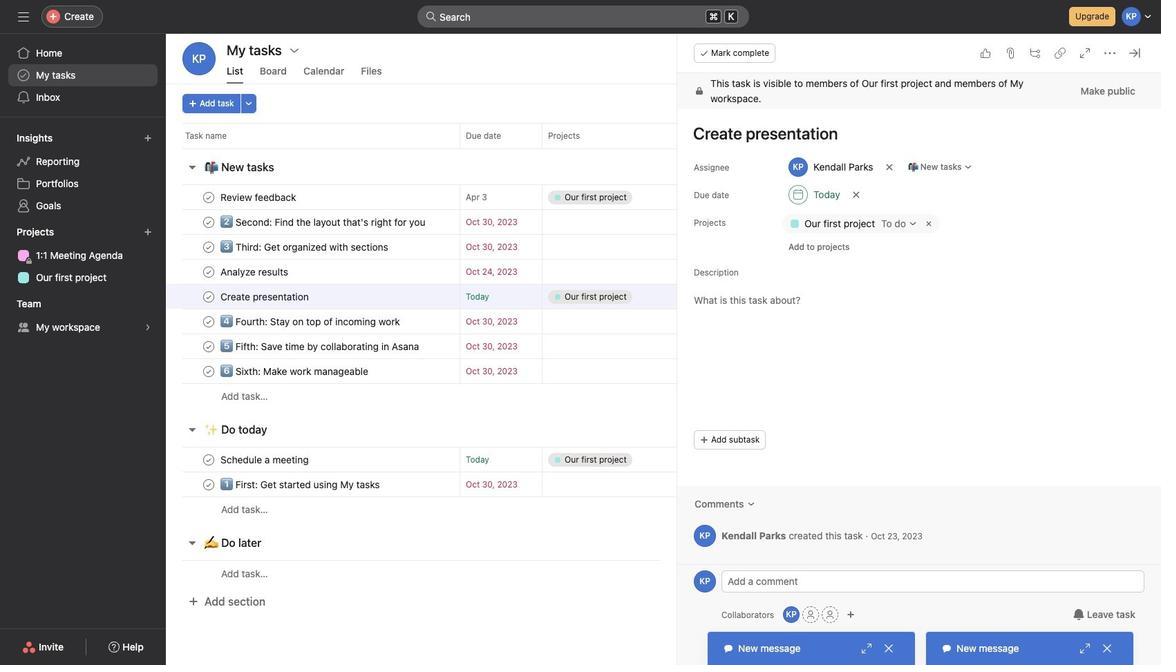 Task type: locate. For each thing, give the bounding box(es) containing it.
Task name text field
[[218, 190, 300, 204], [218, 240, 393, 254], [218, 290, 313, 304], [218, 340, 423, 354], [218, 453, 313, 467], [218, 478, 384, 492]]

mark complete checkbox inside create presentation cell
[[200, 289, 217, 305]]

3 collapse task list for this group image from the top
[[187, 538, 198, 549]]

comments image
[[747, 501, 755, 509]]

mark complete image inside "1️⃣ first: get started using my tasks" cell
[[200, 477, 217, 493]]

insights element
[[0, 126, 166, 220]]

mark complete checkbox inside analyze results cell
[[200, 264, 217, 280]]

4 mark complete checkbox from the top
[[200, 452, 217, 468]]

mark complete image
[[200, 189, 217, 206], [200, 214, 217, 231], [200, 239, 217, 255], [200, 264, 217, 280], [200, 289, 217, 305], [200, 314, 217, 330], [200, 452, 217, 468], [200, 477, 217, 493]]

task name text field for create presentation cell at the top of page
[[218, 290, 313, 304]]

expand new message image for close image
[[1080, 644, 1091, 655]]

add or remove collaborators image
[[783, 607, 800, 624], [847, 611, 855, 619]]

schedule a meeting cell
[[166, 447, 460, 473]]

mark complete image inside create presentation cell
[[200, 289, 217, 305]]

1 vertical spatial collapse task list for this group image
[[187, 425, 198, 436]]

mark complete image inside review feedback cell
[[200, 189, 217, 206]]

mark complete image inside '4️⃣ fourth: stay on top of incoming work' cell
[[200, 314, 217, 330]]

2 vertical spatial collapse task list for this group image
[[187, 538, 198, 549]]

task name text field for 6️⃣ sixth: make work manageable 'cell'
[[218, 365, 373, 379]]

teams element
[[0, 292, 166, 342]]

task name text field down 3️⃣ third: get organized with sections cell
[[218, 265, 292, 279]]

mark complete checkbox for task name text field within analyze results cell
[[200, 264, 217, 280]]

task name text field inside 3️⃣ third: get organized with sections cell
[[218, 240, 393, 254]]

4️⃣ fourth: stay on top of incoming work cell
[[166, 309, 460, 335]]

2 collapse task list for this group image from the top
[[187, 425, 198, 436]]

task name text field up 3️⃣ third: get organized with sections cell
[[218, 215, 429, 229]]

6 mark complete image from the top
[[200, 314, 217, 330]]

main content
[[678, 73, 1162, 565]]

global element
[[0, 34, 166, 117]]

task name text field inside schedule a meeting 'cell'
[[218, 453, 313, 467]]

mark complete image inside analyze results cell
[[200, 264, 217, 280]]

0 vertical spatial collapse task list for this group image
[[187, 162, 198, 173]]

2 mark complete image from the top
[[200, 214, 217, 231]]

expand new message image left close image
[[1080, 644, 1091, 655]]

more actions image
[[244, 100, 253, 108]]

task name text field inside 5️⃣ fifth: save time by collaborating in asana cell
[[218, 340, 423, 354]]

task name text field inside review feedback cell
[[218, 190, 300, 204]]

task name text field for "1️⃣ first: get started using my tasks" cell
[[218, 478, 384, 492]]

remove assignee image
[[885, 163, 894, 171]]

show options image
[[289, 45, 300, 56]]

task name text field inside 2️⃣ second: find the layout that's right for you "cell"
[[218, 215, 429, 229]]

5 mark complete image from the top
[[200, 289, 217, 305]]

Search tasks, projects, and more text field
[[418, 6, 749, 28]]

task name text field up "1️⃣ first: get started using my tasks" cell
[[218, 453, 313, 467]]

collapse task list for this group image for mark complete checkbox in the schedule a meeting 'cell'
[[187, 425, 198, 436]]

1 horizontal spatial expand new message image
[[1080, 644, 1091, 655]]

0 vertical spatial mark complete image
[[200, 338, 217, 355]]

3 mark complete checkbox from the top
[[200, 338, 217, 355]]

mark complete checkbox inside 6️⃣ sixth: make work manageable 'cell'
[[200, 363, 217, 380]]

add subtask image
[[1030, 48, 1041, 59]]

mark complete image
[[200, 338, 217, 355], [200, 363, 217, 380]]

mark complete image inside 2️⃣ second: find the layout that's right for you "cell"
[[200, 214, 217, 231]]

linked projects for 6️⃣ sixth: make work manageable cell
[[542, 359, 680, 384]]

row
[[166, 123, 937, 149], [183, 148, 920, 149], [166, 185, 937, 210], [166, 209, 937, 235], [166, 234, 937, 260], [166, 259, 937, 285], [166, 284, 937, 310], [166, 309, 937, 335], [166, 334, 937, 360], [166, 359, 937, 384], [166, 384, 937, 409], [166, 447, 937, 473], [166, 472, 937, 498], [166, 497, 937, 523], [166, 561, 937, 587]]

1 mark complete checkbox from the top
[[200, 189, 217, 206]]

task name text field inside '4️⃣ fourth: stay on top of incoming work' cell
[[218, 315, 404, 329]]

6 task name text field from the top
[[218, 478, 384, 492]]

mark complete checkbox inside 5️⃣ fifth: save time by collaborating in asana cell
[[200, 338, 217, 355]]

open user profile image
[[694, 525, 716, 548]]

1 task name text field from the top
[[218, 215, 429, 229]]

8 mark complete image from the top
[[200, 477, 217, 493]]

clear due date image
[[852, 191, 861, 199]]

task name text field for '4️⃣ fourth: stay on top of incoming work' cell
[[218, 315, 404, 329]]

7 mark complete image from the top
[[200, 452, 217, 468]]

1 mark complete image from the top
[[200, 189, 217, 206]]

5 mark complete checkbox from the top
[[200, 363, 217, 380]]

2 mark complete checkbox from the top
[[200, 239, 217, 255]]

task name text field inside analyze results cell
[[218, 265, 292, 279]]

task name text field up analyze results cell
[[218, 240, 393, 254]]

2 expand new message image from the left
[[1080, 644, 1091, 655]]

linked projects for 5️⃣ fifth: save time by collaborating in asana cell
[[542, 334, 680, 360]]

task name text field inside 6️⃣ sixth: make work manageable 'cell'
[[218, 365, 373, 379]]

create presentation dialog
[[678, 34, 1162, 666]]

1 expand new message image from the left
[[861, 644, 873, 655]]

mark complete image for task name text field within analyze results cell
[[200, 264, 217, 280]]

collapse task list for this group image
[[187, 162, 198, 173], [187, 425, 198, 436], [187, 538, 198, 549]]

task name text field up '4️⃣ fourth: stay on top of incoming work' cell
[[218, 290, 313, 304]]

mark complete checkbox for task name text box within create presentation cell
[[200, 289, 217, 305]]

2 mark complete image from the top
[[200, 363, 217, 380]]

mark complete checkbox for schedule a meeting 'cell'
[[200, 452, 217, 468]]

Mark complete checkbox
[[200, 214, 217, 231], [200, 239, 217, 255], [200, 264, 217, 280], [200, 289, 217, 305], [200, 363, 217, 380], [200, 477, 217, 493]]

0 horizontal spatial expand new message image
[[861, 644, 873, 655]]

3 mark complete image from the top
[[200, 239, 217, 255]]

None field
[[418, 6, 749, 28]]

mark complete image for task name text box inside "1️⃣ first: get started using my tasks" cell
[[200, 477, 217, 493]]

3 task name text field from the top
[[218, 315, 404, 329]]

mark complete image inside schedule a meeting 'cell'
[[200, 452, 217, 468]]

task name text field down create presentation cell at the top of page
[[218, 315, 404, 329]]

task name text field inside create presentation cell
[[218, 290, 313, 304]]

linked projects for 2️⃣ second: find the layout that's right for you cell
[[542, 209, 680, 235]]

close image
[[1102, 644, 1113, 655]]

task name text field down 5️⃣ fifth: save time by collaborating in asana cell
[[218, 365, 373, 379]]

1 mark complete checkbox from the top
[[200, 214, 217, 231]]

mark complete checkbox inside schedule a meeting 'cell'
[[200, 452, 217, 468]]

2 mark complete checkbox from the top
[[200, 314, 217, 330]]

Task name text field
[[218, 215, 429, 229], [218, 265, 292, 279], [218, 315, 404, 329], [218, 365, 373, 379]]

task name text field up 6️⃣ sixth: make work manageable 'cell'
[[218, 340, 423, 354]]

expand new message image left close icon
[[861, 644, 873, 655]]

2 task name text field from the top
[[218, 265, 292, 279]]

task name text field for 2️⃣ second: find the layout that's right for you "cell"
[[218, 215, 429, 229]]

move tasks between sections image
[[438, 293, 446, 301]]

mark complete image inside 6️⃣ sixth: make work manageable 'cell'
[[200, 363, 217, 380]]

expand new message image for close icon
[[861, 644, 873, 655]]

4 mark complete checkbox from the top
[[200, 289, 217, 305]]

mark complete image inside 5️⃣ fifth: save time by collaborating in asana cell
[[200, 338, 217, 355]]

mark complete checkbox inside 3️⃣ third: get organized with sections cell
[[200, 239, 217, 255]]

6 mark complete checkbox from the top
[[200, 477, 217, 493]]

4 mark complete image from the top
[[200, 264, 217, 280]]

mark complete checkbox inside review feedback cell
[[200, 189, 217, 206]]

1 task name text field from the top
[[218, 190, 300, 204]]

0 likes. click to like this task image
[[980, 48, 991, 59]]

task name text field up 2️⃣ second: find the layout that's right for you "cell"
[[218, 190, 300, 204]]

see details, my workspace image
[[144, 324, 152, 332]]

view profile settings image
[[183, 42, 216, 75]]

mark complete checkbox inside 2️⃣ second: find the layout that's right for you "cell"
[[200, 214, 217, 231]]

mark complete checkbox for '4️⃣ fourth: stay on top of incoming work' cell
[[200, 314, 217, 330]]

expand new message image
[[861, 644, 873, 655], [1080, 644, 1091, 655]]

4 task name text field from the top
[[218, 340, 423, 354]]

2 task name text field from the top
[[218, 240, 393, 254]]

linked projects for 3️⃣ third: get organized with sections cell
[[542, 234, 680, 260]]

1 collapse task list for this group image from the top
[[187, 162, 198, 173]]

3 task name text field from the top
[[218, 290, 313, 304]]

1 vertical spatial mark complete image
[[200, 363, 217, 380]]

3 mark complete checkbox from the top
[[200, 264, 217, 280]]

4 task name text field from the top
[[218, 365, 373, 379]]

mark complete checkbox for review feedback cell
[[200, 189, 217, 206]]

1 mark complete image from the top
[[200, 338, 217, 355]]

new project or portfolio image
[[144, 228, 152, 236]]

task name text field for review feedback cell
[[218, 190, 300, 204]]

analyze results cell
[[166, 259, 460, 285]]

Mark complete checkbox
[[200, 189, 217, 206], [200, 314, 217, 330], [200, 338, 217, 355], [200, 452, 217, 468]]

task name text field inside "1️⃣ first: get started using my tasks" cell
[[218, 478, 384, 492]]

mark complete checkbox inside '4️⃣ fourth: stay on top of incoming work' cell
[[200, 314, 217, 330]]

Task Name text field
[[684, 118, 1145, 149]]

5 task name text field from the top
[[218, 453, 313, 467]]

full screen image
[[1080, 48, 1091, 59]]

review feedback cell
[[166, 185, 460, 210]]

task name text field down schedule a meeting 'cell'
[[218, 478, 384, 492]]

mark complete checkbox inside "1️⃣ first: get started using my tasks" cell
[[200, 477, 217, 493]]

mark complete image inside 3️⃣ third: get organized with sections cell
[[200, 239, 217, 255]]



Task type: describe. For each thing, give the bounding box(es) containing it.
task name text field for analyze results cell
[[218, 265, 292, 279]]

projects element
[[0, 220, 166, 292]]

hide sidebar image
[[18, 11, 29, 22]]

mark complete image for task name text box within the schedule a meeting 'cell'
[[200, 452, 217, 468]]

mark complete checkbox for task name text field within 2️⃣ second: find the layout that's right for you "cell"
[[200, 214, 217, 231]]

linked projects for 4️⃣ fourth: stay on top of incoming work cell
[[542, 309, 680, 335]]

header ✨ do today tree grid
[[166, 447, 937, 523]]

open user profile image
[[694, 571, 716, 593]]

mark complete image for task name text field in the 6️⃣ sixth: make work manageable 'cell'
[[200, 363, 217, 380]]

mark complete image for task name text field within 2️⃣ second: find the layout that's right for you "cell"
[[200, 214, 217, 231]]

task name text field for 5️⃣ fifth: save time by collaborating in asana cell
[[218, 340, 423, 354]]

close image
[[884, 644, 895, 655]]

close details image
[[1130, 48, 1141, 59]]

mark complete checkbox for task name text field in the 6️⃣ sixth: make work manageable 'cell'
[[200, 363, 217, 380]]

copy task link image
[[1055, 48, 1066, 59]]

mark complete checkbox for task name text box inside 3️⃣ third: get organized with sections cell
[[200, 239, 217, 255]]

5️⃣ fifth: save time by collaborating in asana cell
[[166, 334, 460, 360]]

prominent image
[[426, 11, 437, 22]]

mark complete image for task name text box within create presentation cell
[[200, 289, 217, 305]]

mark complete image for task name text field within '4️⃣ fourth: stay on top of incoming work' cell
[[200, 314, 217, 330]]

mark complete image for task name text box within the review feedback cell
[[200, 189, 217, 206]]

task name text field for 3️⃣ third: get organized with sections cell
[[218, 240, 393, 254]]

remove image
[[924, 218, 935, 230]]

mark complete checkbox for 5️⃣ fifth: save time by collaborating in asana cell
[[200, 338, 217, 355]]

2️⃣ second: find the layout that's right for you cell
[[166, 209, 460, 235]]

3️⃣ third: get organized with sections cell
[[166, 234, 460, 260]]

mark complete checkbox for task name text box inside "1️⃣ first: get started using my tasks" cell
[[200, 477, 217, 493]]

collapse task list for this group image for mark complete checkbox within review feedback cell
[[187, 162, 198, 173]]

attachments: add a file to this task, create presentation image
[[1005, 48, 1016, 59]]

linked projects for 1️⃣ first: get started using my tasks cell
[[542, 472, 680, 498]]

task name text field for schedule a meeting 'cell'
[[218, 453, 313, 467]]

0 horizontal spatial add or remove collaborators image
[[783, 607, 800, 624]]

create presentation cell
[[166, 284, 460, 310]]

new insights image
[[144, 134, 152, 142]]

mark complete image for task name text box inside 3️⃣ third: get organized with sections cell
[[200, 239, 217, 255]]

more actions for this task image
[[1105, 48, 1116, 59]]

mark complete image for task name text box inside the 5️⃣ fifth: save time by collaborating in asana cell
[[200, 338, 217, 355]]

header 📬 new tasks tree grid
[[166, 185, 937, 409]]

6️⃣ sixth: make work manageable cell
[[166, 359, 460, 384]]

1 horizontal spatial add or remove collaborators image
[[847, 611, 855, 619]]

1️⃣ first: get started using my tasks cell
[[166, 472, 460, 498]]



Task type: vqa. For each thing, say whether or not it's contained in the screenshot.
Insights dropdown button
no



